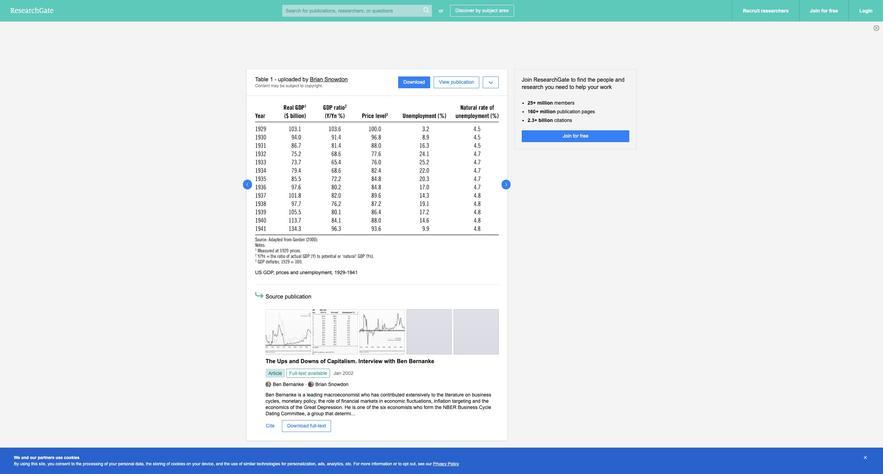 Task type: locate. For each thing, give the bounding box(es) containing it.
members
[[555, 100, 575, 106]]

or left opt
[[393, 462, 397, 467]]

ben for ben bernanke
[[273, 382, 282, 388]]

monetary
[[282, 399, 302, 405]]

ben bernanke is a leading macroeconomist who has contributed extensively to the literature on business cycles, monetary policy, the role of financial markets in economic fluctuations, inflation targeting and the economics of the great depression. he is one of the six economists who form the nber business cycle dating committee, a group that determi...
[[266, 393, 491, 417]]

help
[[576, 84, 586, 90]]

for
[[354, 462, 360, 467]]

0 horizontal spatial on
[[187, 462, 191, 467]]

our right see
[[426, 462, 432, 467]]

1 vertical spatial million
[[540, 109, 556, 114]]

0 horizontal spatial use
[[56, 456, 63, 461]]

0 vertical spatial on
[[465, 393, 471, 398]]

brian inside table 1 - uploaded by brian snowdon content may be subject to copyright.
[[310, 77, 323, 83]]

0 horizontal spatial a
[[303, 393, 306, 398]]

1 vertical spatial join for free link
[[522, 131, 630, 142]]

brian right brian snowdon image
[[316, 382, 327, 388]]

0 vertical spatial use
[[56, 456, 63, 461]]

2 vertical spatial for
[[282, 462, 286, 467]]

1 horizontal spatial for
[[573, 133, 579, 139]]

0 vertical spatial snowdon
[[325, 77, 348, 83]]

ben inside ben bernanke is a leading macroeconomist who has contributed extensively to the literature on business cycles, monetary policy, the role of financial markets in economic fluctuations, inflation targeting and the economics of the great depression. he is one of the six economists who form the nber business cycle dating committee, a group that determi...
[[266, 393, 274, 398]]

download down committee,
[[287, 424, 309, 429]]

a up policy,
[[303, 393, 306, 398]]

table
[[255, 77, 269, 83]]

main content containing table 1
[[0, 69, 883, 475]]

0 horizontal spatial for
[[282, 462, 286, 467]]

1 vertical spatial snowdon
[[328, 382, 349, 388]]

of right processing
[[104, 462, 108, 467]]

1 vertical spatial or
[[393, 462, 397, 467]]

depression.
[[317, 405, 343, 411]]

the inside the join researchgate to find the people and research you need to help your work
[[588, 77, 596, 83]]

ben inside the ben bernanke link
[[273, 382, 282, 388]]

main content
[[0, 69, 883, 475]]

one
[[357, 405, 365, 411]]

subject inside table 1 - uploaded by brian snowdon content may be subject to copyright.
[[286, 84, 299, 88]]

by up copyright.
[[303, 77, 309, 83]]

cite
[[266, 424, 275, 429]]

✕ button
[[862, 455, 870, 462]]

recruit
[[743, 8, 760, 14]]

consent
[[56, 462, 70, 467]]

brian up copyright.
[[310, 77, 323, 83]]

by
[[14, 462, 19, 467]]

cookies right storing
[[171, 462, 185, 467]]

1 vertical spatial use
[[231, 462, 238, 467]]

size m image up ups
[[284, 333, 293, 341]]

1 vertical spatial text
[[318, 424, 326, 429]]

content
[[255, 84, 270, 88]]

your right help
[[588, 84, 599, 90]]

downs
[[301, 359, 319, 365]]

login
[[860, 8, 873, 14]]

download for download
[[404, 79, 425, 85]]

nber
[[443, 405, 457, 411]]

of left similar
[[239, 462, 242, 467]]

our up this
[[30, 456, 37, 461]]

to up inflation at bottom
[[432, 393, 436, 398]]

join for free link
[[800, 0, 849, 22], [522, 131, 630, 142]]

the up inflation at bottom
[[437, 393, 444, 398]]

opt
[[403, 462, 409, 467]]

0 vertical spatial a
[[303, 393, 306, 398]]

researchgate
[[534, 77, 570, 83]]

to
[[571, 77, 576, 83], [300, 84, 304, 88], [570, 84, 574, 90], [432, 393, 436, 398], [71, 462, 75, 467], [398, 462, 402, 467]]

policy
[[448, 462, 459, 467]]

and right people
[[616, 77, 625, 83]]

ben bernanke link
[[266, 382, 304, 388]]

size m image up capitalism.
[[331, 333, 340, 341]]

determi...
[[335, 412, 355, 417]]

in up "six"
[[379, 399, 383, 405]]

personalization,
[[288, 462, 317, 467]]

and down business
[[473, 399, 481, 405]]

size m image
[[284, 333, 293, 341], [378, 333, 387, 341]]

1 horizontal spatial is
[[352, 405, 356, 411]]

jan 2002
[[334, 371, 354, 377]]

1 vertical spatial download
[[287, 424, 309, 429]]

1 vertical spatial brian snowdon link
[[308, 382, 349, 388]]

join inside the join researchgate to find the people and research you need to help your work
[[522, 77, 532, 83]]

1 vertical spatial who
[[414, 405, 423, 411]]

1 vertical spatial in
[[279, 458, 283, 464]]

0 horizontal spatial size m image
[[254, 291, 265, 301]]

brian snowdon link up copyright.
[[310, 77, 348, 83]]

form
[[424, 405, 434, 411]]

1941
[[347, 270, 358, 276]]

0 vertical spatial our
[[30, 456, 37, 461]]

etc.
[[346, 462, 352, 467]]

gdp,
[[263, 270, 275, 276]]

0 vertical spatial cookies
[[64, 456, 80, 461]]

0 horizontal spatial is
[[298, 393, 301, 398]]

you down researchgate
[[545, 84, 554, 90]]

ben for ben bernanke is a leading macroeconomist who has contributed extensively to the literature on business cycles, monetary policy, the role of financial markets in economic fluctuations, inflation targeting and the economics of the great depression. he is one of the six economists who form the nber business cycle dating committee, a group that determi...
[[266, 393, 274, 398]]

brian snowdon link down jan
[[308, 382, 349, 388]]

size m image up the with
[[378, 333, 387, 341]]

ben right the ben bernanke image
[[273, 382, 282, 388]]

0 horizontal spatial cookies
[[64, 456, 80, 461]]

publication right source on the left of the page
[[285, 294, 312, 300]]

in
[[379, 399, 383, 405], [279, 458, 283, 464]]

view publication
[[439, 79, 474, 85]]

on up targeting
[[465, 393, 471, 398]]

your left device, at the bottom
[[192, 462, 200, 467]]

the
[[588, 77, 596, 83], [437, 393, 444, 398], [318, 399, 325, 405], [482, 399, 489, 405], [296, 405, 303, 411], [372, 405, 379, 411], [435, 405, 442, 411], [76, 462, 82, 467], [146, 462, 152, 467], [224, 462, 230, 467]]

1 horizontal spatial in
[[379, 399, 383, 405]]

download left view
[[404, 79, 425, 85]]

to left copyright.
[[300, 84, 304, 88]]

2 horizontal spatial for
[[822, 8, 828, 14]]

is up monetary
[[298, 393, 301, 398]]

full-text available
[[289, 371, 327, 377]]

0 horizontal spatial your
[[109, 462, 117, 467]]

is
[[298, 393, 301, 398], [352, 405, 356, 411]]

million up billion
[[540, 109, 556, 114]]

the right data,
[[146, 462, 152, 467]]

brian snowdon image
[[308, 382, 314, 388]]

0 horizontal spatial subject
[[286, 84, 299, 88]]

on left device, at the bottom
[[187, 462, 191, 467]]

you inside the join researchgate to find the people and research you need to help your work
[[545, 84, 554, 90]]

ben up 'cycles,'
[[266, 393, 274, 398]]

1 horizontal spatial a
[[307, 412, 310, 417]]

1 vertical spatial by
[[303, 77, 309, 83]]

discover by subject area
[[456, 8, 509, 13]]

0 vertical spatial free
[[830, 8, 838, 14]]

1 horizontal spatial on
[[465, 393, 471, 398]]

0 vertical spatial size m image
[[254, 291, 265, 301]]

source
[[285, 458, 301, 464]]

the
[[266, 359, 276, 365]]

text down group
[[318, 424, 326, 429]]

0 vertical spatial bernanke
[[409, 359, 434, 365]]

discover by subject area link
[[450, 5, 514, 17]]

in left source at the bottom of page
[[279, 458, 283, 464]]

is right he
[[352, 405, 356, 411]]

free down pages
[[580, 133, 589, 139]]

0 vertical spatial subject
[[482, 8, 498, 13]]

source
[[266, 294, 283, 300]]

of down the markets
[[367, 405, 371, 411]]

subject down uploaded
[[286, 84, 299, 88]]

publication inside 25+ million members 160+ million publication pages 2.3+ billion citations
[[557, 109, 581, 114]]

2 vertical spatial bernanke
[[276, 393, 297, 398]]

0 horizontal spatial text
[[299, 371, 307, 377]]

2 horizontal spatial join
[[810, 8, 820, 14]]

ben right the with
[[397, 359, 407, 365]]

business
[[458, 405, 478, 411]]

that
[[325, 412, 333, 417]]

0 vertical spatial join
[[810, 8, 820, 14]]

and right ups
[[289, 359, 299, 365]]

million
[[537, 100, 553, 106], [540, 109, 556, 114]]

cookies up consent at bottom
[[64, 456, 80, 461]]

us gdp, prices and unemployment, 1929-1941
[[255, 270, 358, 276]]

role
[[327, 399, 335, 405]]

2 vertical spatial ben
[[266, 393, 274, 398]]

1 vertical spatial our
[[426, 462, 432, 467]]

your left personal at the left of the page
[[109, 462, 117, 467]]

1 vertical spatial free
[[580, 133, 589, 139]]

download
[[404, 79, 425, 85], [287, 424, 309, 429]]

a
[[303, 393, 306, 398], [307, 412, 310, 417]]

0 vertical spatial in
[[379, 399, 383, 405]]

ben bernanke image
[[266, 382, 271, 388]]

size m image left source on the left of the page
[[254, 291, 265, 301]]

snowdon inside brian snowdon link
[[328, 382, 349, 388]]

1 horizontal spatial you
[[545, 84, 554, 90]]

0 horizontal spatial free
[[580, 133, 589, 139]]

0 vertical spatial or
[[439, 8, 443, 14]]

by right discover
[[476, 8, 481, 13]]

committee,
[[281, 412, 306, 417]]

on
[[465, 393, 471, 398], [187, 462, 191, 467]]

0 horizontal spatial by
[[303, 77, 309, 83]]

0 vertical spatial who
[[361, 393, 370, 398]]

bernanke up monetary
[[276, 393, 297, 398]]

use left similar
[[231, 462, 238, 467]]

brian
[[310, 77, 323, 83], [316, 382, 327, 388]]

1 vertical spatial you
[[48, 462, 54, 467]]

the up committee,
[[296, 405, 303, 411]]

0 horizontal spatial join
[[522, 77, 532, 83]]

to inside table 1 - uploaded by brian snowdon content may be subject to copyright.
[[300, 84, 304, 88]]

bernanke for ben bernanke is a leading macroeconomist who has contributed extensively to the literature on business cycles, monetary policy, the role of financial markets in economic fluctuations, inflation targeting and the economics of the great depression. he is one of the six economists who form the nber business cycle dating committee, a group that determi...
[[276, 393, 297, 398]]

0 horizontal spatial you
[[48, 462, 54, 467]]

bernanke right the with
[[409, 359, 434, 365]]

publication right view
[[451, 79, 474, 85]]

1 vertical spatial a
[[307, 412, 310, 417]]

and right prices
[[290, 270, 299, 276]]

1 vertical spatial ben
[[273, 382, 282, 388]]

1 horizontal spatial use
[[231, 462, 238, 467]]

1 horizontal spatial by
[[476, 8, 481, 13]]

be
[[280, 84, 285, 88]]

view publication link
[[434, 77, 480, 89]]

uploaded
[[278, 77, 301, 83]]

0 vertical spatial for
[[822, 8, 828, 14]]

discover
[[456, 8, 475, 13]]

text down downs
[[299, 371, 307, 377]]

1 horizontal spatial join
[[563, 133, 572, 139]]

0 vertical spatial download
[[404, 79, 425, 85]]

1 horizontal spatial or
[[439, 8, 443, 14]]

cite link
[[266, 424, 275, 430]]

to left opt
[[398, 462, 402, 467]]

free left login link
[[830, 8, 838, 14]]

1 vertical spatial cookies
[[171, 462, 185, 467]]

citations
[[555, 118, 572, 123]]

1 horizontal spatial size m image
[[378, 333, 387, 341]]

great
[[304, 405, 316, 411]]

-
[[275, 77, 277, 83]]

1 horizontal spatial size m image
[[331, 333, 340, 341]]

0 vertical spatial join for free link
[[800, 0, 849, 22]]

2 vertical spatial join
[[563, 133, 572, 139]]

2 horizontal spatial your
[[588, 84, 599, 90]]

0 vertical spatial join for free
[[810, 8, 838, 14]]

0 horizontal spatial join for free
[[563, 133, 589, 139]]

you down we and our partners use cookies
[[48, 462, 54, 467]]

0 vertical spatial text
[[299, 371, 307, 377]]

1 horizontal spatial download
[[404, 79, 425, 85]]

1 vertical spatial subject
[[286, 84, 299, 88]]

use up consent at bottom
[[56, 456, 63, 461]]

extensively
[[406, 393, 430, 398]]

the right find at top right
[[588, 77, 596, 83]]

processing
[[83, 462, 103, 467]]

a down great
[[307, 412, 310, 417]]

analytics,
[[327, 462, 344, 467]]

0 horizontal spatial who
[[361, 393, 370, 398]]

unemployment,
[[300, 270, 333, 276]]

0 vertical spatial is
[[298, 393, 301, 398]]

snowdon inside table 1 - uploaded by brian snowdon content may be subject to copyright.
[[325, 77, 348, 83]]

more
[[361, 462, 370, 467]]

million right 25+
[[537, 100, 553, 106]]

download link
[[398, 77, 430, 89]]

out,
[[410, 462, 417, 467]]

size m image
[[254, 291, 265, 301], [331, 333, 340, 341]]

bernanke inside ben bernanke is a leading macroeconomist who has contributed extensively to the literature on business cycles, monetary policy, the role of financial markets in economic fluctuations, inflation targeting and the economics of the great depression. he is one of the six economists who form the nber business cycle dating committee, a group that determi...
[[276, 393, 297, 398]]

or right size s icon
[[439, 8, 443, 14]]

your
[[588, 84, 599, 90], [109, 462, 117, 467], [192, 462, 200, 467]]

who down the fluctuations,
[[414, 405, 423, 411]]

1 vertical spatial join
[[522, 77, 532, 83]]

0 horizontal spatial download
[[287, 424, 309, 429]]

1 horizontal spatial cookies
[[171, 462, 185, 467]]

your inside the join researchgate to find the people and research you need to help your work
[[588, 84, 599, 90]]

1 size m image from the left
[[284, 333, 293, 341]]

publication down members at the right of the page
[[557, 109, 581, 114]]

bernanke down full-
[[283, 382, 304, 388]]

our
[[30, 456, 37, 461], [426, 462, 432, 467]]

1 vertical spatial join for free
[[563, 133, 589, 139]]

0 vertical spatial by
[[476, 8, 481, 13]]

1 vertical spatial bernanke
[[283, 382, 304, 388]]

copyright.
[[305, 84, 323, 88]]

who up the markets
[[361, 393, 370, 398]]

160+
[[528, 109, 539, 114]]

by
[[476, 8, 481, 13], [303, 77, 309, 83]]

subject left "area"
[[482, 8, 498, 13]]

0 horizontal spatial size m image
[[284, 333, 293, 341]]

or
[[439, 8, 443, 14], [393, 462, 397, 467]]

bernanke
[[409, 359, 434, 365], [283, 382, 304, 388], [276, 393, 297, 398]]

ben
[[397, 359, 407, 365], [273, 382, 282, 388], [266, 393, 274, 398]]

us
[[255, 270, 262, 276]]

0 vertical spatial you
[[545, 84, 554, 90]]



Task type: describe. For each thing, give the bounding box(es) containing it.
literature
[[445, 393, 464, 398]]

on inside ben bernanke is a leading macroeconomist who has contributed extensively to the literature on business cycles, monetary policy, the role of financial markets in economic fluctuations, inflation targeting and the economics of the great depression. he is one of the six economists who form the nber business cycle dating committee, a group that determi...
[[465, 393, 471, 398]]

bernanke for ben bernanke
[[283, 382, 304, 388]]

area
[[499, 8, 509, 13]]

pages
[[582, 109, 595, 114]]

1 vertical spatial brian
[[316, 382, 327, 388]]

the ups and downs of capitalism. interview with ben bernanke
[[266, 359, 434, 365]]

prices
[[276, 270, 289, 276]]

researchers
[[761, 8, 789, 14]]

economic
[[385, 399, 405, 405]]

full-
[[289, 371, 299, 377]]

and right device, at the bottom
[[216, 462, 223, 467]]

to inside ben bernanke is a leading macroeconomist who has contributed extensively to the literature on business cycles, monetary policy, the role of financial markets in economic fluctuations, inflation targeting and the economics of the great depression. he is one of the six economists who form the nber business cycle dating committee, a group that determi...
[[432, 393, 436, 398]]

login link
[[849, 0, 883, 22]]

1 horizontal spatial free
[[830, 8, 838, 14]]

site,
[[39, 462, 46, 467]]

by inside table 1 - uploaded by brian snowdon content may be subject to copyright.
[[303, 77, 309, 83]]

brian snowdon
[[316, 382, 349, 388]]

1 horizontal spatial join for free
[[810, 8, 838, 14]]

markets
[[361, 399, 378, 405]]

view
[[439, 79, 450, 85]]

1 horizontal spatial your
[[192, 462, 200, 467]]

using
[[20, 462, 30, 467]]

business
[[472, 393, 491, 398]]

billion
[[539, 118, 553, 123]]

and inside ben bernanke is a leading macroeconomist who has contributed extensively to the literature on business cycles, monetary policy, the role of financial markets in economic fluctuations, inflation targeting and the economics of the great depression. he is one of the six economists who form the nber business cycle dating committee, a group that determi...
[[473, 399, 481, 405]]

by using this site, you consent to the processing of your personal data, the storing of cookies on your device, and the use of similar technologies for personalization, ads, analytics, etc. for more information or to opt out, see our privacy policy
[[14, 462, 459, 467]]

contributed
[[381, 393, 405, 398]]

to right consent at bottom
[[71, 462, 75, 467]]

25+
[[528, 100, 536, 106]]

the right device, at the bottom
[[224, 462, 230, 467]]

ads,
[[318, 462, 326, 467]]

2 size m image from the left
[[378, 333, 387, 341]]

the left "six"
[[372, 405, 379, 411]]

1 vertical spatial size m image
[[331, 333, 340, 341]]

download full-text link
[[282, 421, 331, 433]]

of down monetary
[[290, 405, 294, 411]]

may
[[271, 84, 279, 88]]

2.3+
[[528, 118, 537, 123]]

and up using
[[21, 456, 29, 461]]

0 horizontal spatial in
[[279, 458, 283, 464]]

storing
[[153, 462, 165, 467]]

macroeconomist
[[324, 393, 360, 398]]

1 vertical spatial on
[[187, 462, 191, 467]]

the left role
[[318, 399, 325, 405]]

publication right source at the bottom of page
[[303, 458, 330, 464]]

the down inflation at bottom
[[435, 405, 442, 411]]

us gdp, prices and unemployment, 1929-1941 image
[[255, 105, 499, 265]]

cycles,
[[266, 399, 281, 405]]

to left find at top right
[[571, 77, 576, 83]]

join for free inside main content
[[563, 133, 589, 139]]

size s image
[[423, 7, 430, 14]]

contexts
[[255, 458, 277, 464]]

we
[[14, 456, 20, 461]]

1929-
[[335, 270, 347, 276]]

0 horizontal spatial join for free link
[[522, 131, 630, 142]]

personal
[[118, 462, 134, 467]]

policy,
[[304, 399, 317, 405]]

table 1 - uploaded by brian snowdon content may be subject to copyright.
[[255, 77, 348, 88]]

research
[[522, 84, 544, 90]]

1
[[270, 77, 273, 83]]

technologies
[[257, 462, 280, 467]]

download full-text
[[287, 424, 326, 429]]

source publication
[[266, 294, 312, 300]]

full-
[[310, 424, 318, 429]]

25+ million members 160+ million publication pages 2.3+ billion citations
[[528, 100, 595, 123]]

work
[[600, 84, 612, 90]]

0 horizontal spatial our
[[30, 456, 37, 461]]

0 horizontal spatial or
[[393, 462, 397, 467]]

0 vertical spatial ben
[[397, 359, 407, 365]]

of right storing
[[167, 462, 170, 467]]

1 horizontal spatial who
[[414, 405, 423, 411]]

cycle
[[479, 405, 491, 411]]

dating
[[266, 412, 280, 417]]

with
[[384, 359, 395, 365]]

the left processing
[[76, 462, 82, 467]]

see
[[418, 462, 425, 467]]

0 vertical spatial brian snowdon link
[[310, 77, 348, 83]]

and inside the join researchgate to find the people and research you need to help your work
[[616, 77, 625, 83]]

we and our partners use cookies
[[14, 456, 80, 461]]

of down macroeconomist
[[336, 399, 340, 405]]

✕
[[864, 456, 867, 461]]

privacy
[[433, 462, 447, 467]]

people
[[597, 77, 614, 83]]

need
[[556, 84, 568, 90]]

data,
[[135, 462, 145, 467]]

1 vertical spatial is
[[352, 405, 356, 411]]

he
[[345, 405, 351, 411]]

interview
[[359, 359, 383, 365]]

join researchgate to find the people and research you need to help your work
[[522, 77, 625, 90]]

ben bernanke
[[273, 382, 304, 388]]

0 vertical spatial million
[[537, 100, 553, 106]]

1 horizontal spatial our
[[426, 462, 432, 467]]

group
[[311, 412, 324, 417]]

jan
[[334, 371, 341, 377]]

this
[[31, 462, 38, 467]]

to left help
[[570, 84, 574, 90]]

1 horizontal spatial join for free link
[[800, 0, 849, 22]]

the up the cycle
[[482, 399, 489, 405]]

fluctuations,
[[407, 399, 433, 405]]

1 horizontal spatial subject
[[482, 8, 498, 13]]

financial
[[341, 399, 359, 405]]

researchgate logo image
[[10, 7, 54, 13]]

1 horizontal spatial text
[[318, 424, 326, 429]]

2002
[[343, 371, 354, 377]]

of up available
[[320, 359, 326, 365]]

article
[[268, 371, 282, 377]]

1 vertical spatial for
[[573, 133, 579, 139]]

download for download full-text
[[287, 424, 309, 429]]

in inside ben bernanke is a leading macroeconomist who has contributed extensively to the literature on business cycles, monetary policy, the role of financial markets in economic fluctuations, inflation targeting and the economics of the great depression. he is one of the six economists who form the nber business cycle dating committee, a group that determi...
[[379, 399, 383, 405]]

targeting
[[452, 399, 471, 405]]

six
[[380, 405, 386, 411]]

Search for publications, researchers, or questions field
[[282, 5, 432, 17]]

recruit researchers
[[743, 8, 789, 14]]

find
[[577, 77, 586, 83]]



Task type: vqa. For each thing, say whether or not it's contained in the screenshot.
DATA inside the auditory universal accessibility of data tables using naturally derived prosody specification
no



